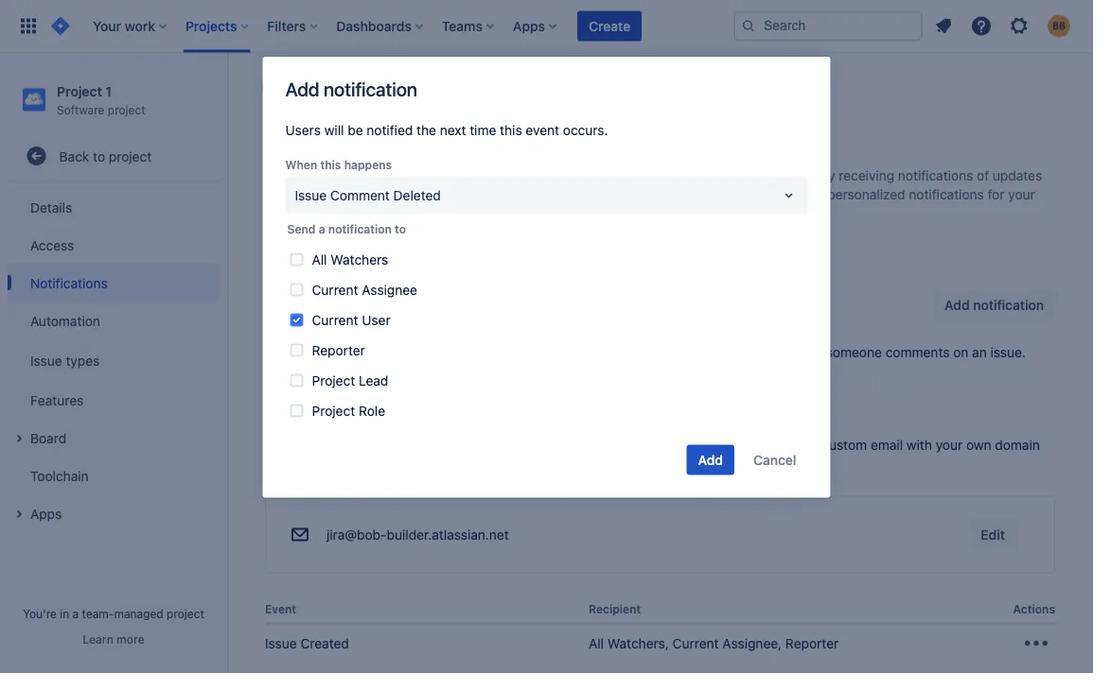 Task type: describe. For each thing, give the bounding box(es) containing it.
your down updates
[[1008, 187, 1035, 202]]

the
[[416, 123, 436, 138]]

toolchain link
[[8, 457, 220, 495]]

settings
[[265, 364, 316, 379]]

assignee,
[[722, 636, 782, 652]]

current assignee
[[312, 282, 417, 298]]

builder.atlassian.net
[[387, 527, 509, 543]]

roles
[[411, 345, 441, 360]]

primary element
[[11, 0, 733, 53]]

be inside the jira can send people or roles an email when events happen on an issue - for example, when someone comments on an issue. settings on this page will be overridden by a user's
[[421, 364, 437, 379]]

user
[[362, 312, 391, 328]]

1 horizontal spatial can
[[475, 437, 497, 453]]

current for current assignee
[[312, 282, 358, 298]]

happen
[[579, 345, 625, 360]]

events
[[535, 345, 576, 360]]

2 horizontal spatial can
[[760, 437, 782, 453]]

on down send
[[319, 364, 334, 379]]

happens
[[344, 159, 392, 172]]

group containing details
[[8, 183, 220, 539]]

you're
[[23, 608, 57, 621]]

project inside email notification emails for this project can be sent directly from jira software, or you can use a custom email with your own domain instead.
[[428, 437, 471, 453]]

users will be notified the next time this event occurs.
[[285, 123, 608, 138]]

access
[[30, 237, 74, 253]]

you
[[734, 437, 756, 453]]

issue types link
[[8, 340, 220, 382]]

learn
[[83, 633, 113, 646]]

jira inside email notification emails for this project can be sent directly from jira software, or you can use a custom email with your own domain instead.
[[631, 437, 653, 453]]

instead.
[[265, 456, 313, 472]]

occurs.
[[563, 123, 608, 138]]

event
[[526, 123, 559, 138]]

1 horizontal spatial reporter
[[785, 636, 839, 652]]

edit
[[981, 527, 1005, 543]]

will inside the jira can send people or roles an email when events happen on an issue - for example, when someone comments on an issue. settings on this page will be overridden by a user's
[[398, 364, 418, 379]]

notification
[[265, 437, 335, 453]]

sent
[[519, 437, 546, 453]]

learn more button
[[83, 632, 144, 647]]

top
[[717, 168, 737, 183]]

1 vertical spatial notifications
[[909, 187, 984, 202]]

edit button
[[969, 520, 1016, 551]]

email notification emails for this project can be sent directly from jira software, or you can use a custom email with your own domain instead.
[[265, 406, 1040, 472]]

projects
[[261, 79, 311, 95]]

receiving
[[839, 168, 894, 183]]

or inside stay on top of your work by receiving notifications of updates to your team's projects or personalized notifications for your work.
[[811, 187, 824, 202]]

comments
[[886, 345, 950, 360]]

issue comment deleted
[[295, 187, 441, 203]]

project lead
[[312, 373, 388, 388]]

lead
[[359, 373, 388, 388]]

emails
[[339, 437, 378, 453]]

managed
[[114, 608, 163, 621]]

send
[[287, 223, 316, 236]]

add button
[[687, 445, 734, 476]]

can inside the jira can send people or roles an email when events happen on an issue - for example, when someone comments on an issue. settings on this page will be overridden by a user's
[[291, 345, 313, 360]]

actions
[[1013, 604, 1055, 617]]

created
[[300, 636, 349, 652]]

project for project settings
[[409, 79, 453, 95]]

types
[[66, 353, 100, 368]]

more
[[116, 633, 144, 646]]

software
[[57, 103, 105, 116]]

this right time at top left
[[500, 123, 522, 138]]

notifications link
[[8, 264, 220, 302]]

use
[[786, 437, 807, 453]]

software,
[[656, 437, 715, 453]]

deleted
[[393, 187, 441, 203]]

issue created
[[265, 636, 349, 652]]

2 an from the left
[[647, 345, 662, 360]]

a inside dialog
[[319, 223, 325, 236]]

add notification button
[[933, 290, 1055, 321]]

-
[[701, 345, 707, 360]]

in
[[60, 608, 69, 621]]

project role
[[312, 403, 385, 419]]

page
[[364, 364, 394, 379]]

comment
[[330, 187, 390, 203]]

project settings
[[409, 79, 505, 95]]

back
[[59, 148, 89, 164]]

board button
[[8, 419, 220, 457]]

0 vertical spatial notifications
[[898, 168, 973, 183]]

a inside the jira can send people or roles an email when events happen on an issue - for example, when someone comments on an issue. settings on this page will be overridden by a user's
[[528, 364, 535, 379]]

notification for 'add notification' button
[[973, 297, 1044, 313]]

project 1
[[334, 79, 387, 95]]

work.
[[668, 206, 701, 221]]

projects link
[[261, 76, 311, 98]]

2 of from the left
[[977, 168, 989, 183]]

when
[[285, 159, 317, 172]]

watchers,
[[607, 636, 669, 652]]

notified
[[367, 123, 413, 138]]

toolchain
[[30, 468, 89, 484]]

slack
[[313, 109, 367, 136]]

jira inside the jira can send people or roles an email when events happen on an issue - for example, when someone comments on an issue. settings on this page will be overridden by a user's
[[265, 345, 287, 360]]

example,
[[731, 345, 786, 360]]

updates
[[993, 168, 1042, 183]]

1 vertical spatial notification
[[328, 223, 392, 236]]

users
[[285, 123, 321, 138]]

this inside email notification emails for this project can be sent directly from jira software, or you can use a custom email with your own domain instead.
[[402, 437, 425, 453]]

create banner
[[0, 0, 1093, 53]]

to inside add notification dialog
[[395, 223, 406, 236]]

notifications inside group
[[30, 275, 108, 291]]

own
[[966, 437, 991, 453]]

all for all watchers
[[312, 252, 327, 267]]

back to project
[[59, 148, 152, 164]]

apps
[[30, 506, 62, 522]]

1 an from the left
[[445, 345, 459, 360]]

by inside the jira can send people or roles an email when events happen on an issue - for example, when someone comments on an issue. settings on this page will be overridden by a user's
[[509, 364, 524, 379]]

your inside email notification emails for this project can be sent directly from jira software, or you can use a custom email with your own domain instead.
[[936, 437, 963, 453]]

add notification for add notification dialog
[[285, 78, 417, 100]]

cancel
[[753, 452, 796, 468]]

team's
[[714, 187, 754, 202]]

or inside email notification emails for this project can be sent directly from jira software, or you can use a custom email with your own domain instead.
[[718, 437, 731, 453]]

work
[[787, 168, 817, 183]]

when this happens
[[285, 159, 392, 172]]

apps button
[[8, 495, 220, 533]]

current for current user
[[312, 312, 358, 328]]



Task type: locate. For each thing, give the bounding box(es) containing it.
issue down when
[[295, 187, 327, 203]]

2 horizontal spatial for
[[988, 187, 1005, 202]]

details link
[[8, 189, 220, 226]]

notification up slack
[[324, 78, 417, 100]]

add notification up issue.
[[945, 297, 1044, 313]]

0 vertical spatial to
[[93, 148, 105, 164]]

domain
[[995, 437, 1040, 453]]

this down send
[[338, 364, 360, 379]]

email inside email notification emails for this project can be sent directly from jira software, or you can use a custom email with your own domain instead.
[[871, 437, 903, 453]]

current down all watchers in the top of the page
[[312, 282, 358, 298]]

project inside the project 1 software project
[[57, 83, 102, 99]]

be left sent
[[500, 437, 516, 453]]

notifications up the automation
[[30, 275, 108, 291]]

cancel button
[[742, 445, 808, 476]]

Search field
[[733, 11, 923, 41]]

1 horizontal spatial an
[[647, 345, 662, 360]]

project for project lead
[[312, 373, 355, 388]]

this inside the jira can send people or roles an email when events happen on an issue - for example, when someone comments on an issue. settings on this page will be overridden by a user's
[[338, 364, 360, 379]]

be inside email notification emails for this project can be sent directly from jira software, or you can use a custom email with your own domain instead.
[[500, 437, 516, 453]]

details
[[30, 199, 72, 215]]

2 vertical spatial or
[[718, 437, 731, 453]]

issue down the event
[[265, 636, 297, 652]]

email left with
[[871, 437, 903, 453]]

0 vertical spatial current
[[312, 282, 358, 298]]

notifications right receiving
[[898, 168, 973, 183]]

current up send
[[312, 312, 358, 328]]

role
[[359, 403, 385, 419]]

project inside 'project 1' link
[[334, 79, 377, 95]]

reporter up project lead
[[312, 343, 365, 358]]

2 horizontal spatial add
[[945, 297, 970, 313]]

1 horizontal spatial be
[[421, 364, 437, 379]]

1 horizontal spatial by
[[820, 168, 835, 183]]

0 horizontal spatial when
[[499, 345, 532, 360]]

add notification
[[285, 78, 417, 100], [945, 297, 1044, 313]]

group
[[8, 183, 220, 539]]

notification up watchers in the top left of the page
[[328, 223, 392, 236]]

learn more
[[83, 633, 144, 646]]

0 vertical spatial email
[[463, 345, 495, 360]]

2 horizontal spatial to
[[668, 187, 680, 202]]

an left issue.
[[972, 345, 987, 360]]

will inside add notification dialog
[[324, 123, 344, 138]]

jira up settings
[[265, 345, 287, 360]]

email
[[265, 406, 310, 428]]

project right managed
[[167, 608, 204, 621]]

for inside the jira can send people or roles an email when events happen on an issue - for example, when someone comments on an issue. settings on this page will be overridden by a user's
[[711, 345, 728, 360]]

be left notified
[[348, 123, 363, 138]]

0 horizontal spatial all
[[312, 252, 327, 267]]

reporter
[[312, 343, 365, 358], [785, 636, 839, 652]]

0 vertical spatial all
[[312, 252, 327, 267]]

search image
[[741, 18, 756, 34]]

project 1 link
[[334, 76, 387, 98]]

0 vertical spatial jira
[[265, 345, 287, 360]]

2 vertical spatial to
[[395, 223, 406, 236]]

1 horizontal spatial or
[[718, 437, 731, 453]]

1 horizontal spatial all
[[589, 636, 604, 652]]

issue for issue types
[[30, 353, 62, 368]]

can
[[291, 345, 313, 360], [475, 437, 497, 453], [760, 437, 782, 453]]

or inside the jira can send people or roles an email when events happen on an issue - for example, when someone comments on an issue. settings on this page will be overridden by a user's
[[395, 345, 408, 360]]

a right in
[[73, 608, 79, 621]]

all watchers, current assignee, reporter
[[589, 636, 839, 652]]

add inside button
[[698, 452, 723, 468]]

for right - in the bottom right of the page
[[711, 345, 728, 360]]

0 horizontal spatial for
[[382, 437, 399, 453]]

1
[[381, 79, 387, 95], [105, 83, 112, 99]]

project down send
[[312, 373, 355, 388]]

for right emails
[[382, 437, 399, 453]]

project down project lead
[[312, 403, 355, 419]]

of right top
[[741, 168, 753, 183]]

1 horizontal spatial add notification
[[945, 297, 1044, 313]]

0 vertical spatial will
[[324, 123, 344, 138]]

notification inside 'add notification' button
[[973, 297, 1044, 313]]

issue
[[666, 345, 697, 360]]

0 horizontal spatial add
[[285, 78, 319, 100]]

1 when from the left
[[499, 345, 532, 360]]

all watchers
[[312, 252, 388, 267]]

notifications up send
[[265, 292, 390, 319]]

on inside stay on top of your work by receiving notifications of updates to your team's projects or personalized notifications for your work.
[[698, 168, 713, 183]]

1 vertical spatial current
[[312, 312, 358, 328]]

for inside email notification emails for this project can be sent directly from jira software, or you can use a custom email with your own domain instead.
[[382, 437, 399, 453]]

all down recipient
[[589, 636, 604, 652]]

1 vertical spatial issue
[[30, 353, 62, 368]]

0 horizontal spatial an
[[445, 345, 459, 360]]

this right when
[[320, 159, 341, 172]]

1 vertical spatial email
[[871, 437, 903, 453]]

create
[[589, 18, 631, 34]]

stay
[[668, 168, 695, 183]]

1 vertical spatial to
[[668, 187, 680, 202]]

email up overridden
[[463, 345, 495, 360]]

issue left the types
[[30, 353, 62, 368]]

a right use
[[811, 437, 818, 453]]

overridden
[[440, 364, 506, 379]]

be inside add notification dialog
[[348, 123, 363, 138]]

email
[[463, 345, 495, 360], [871, 437, 903, 453]]

project for project role
[[312, 403, 355, 419]]

for inside stay on top of your work by receiving notifications of updates to your team's projects or personalized notifications for your work.
[[988, 187, 1005, 202]]

assignee
[[362, 282, 417, 298]]

issue inside when this happens element
[[295, 187, 327, 203]]

1 of from the left
[[741, 168, 753, 183]]

notifications
[[898, 168, 973, 183], [909, 187, 984, 202]]

or down work
[[811, 187, 824, 202]]

0 horizontal spatial be
[[348, 123, 363, 138]]

custom
[[822, 437, 867, 453]]

add left you
[[698, 452, 723, 468]]

jira issue preview in slack image
[[265, 149, 653, 268]]

project right software at the left of the page
[[108, 103, 145, 116]]

can left sent
[[475, 437, 497, 453]]

notification up issue.
[[973, 297, 1044, 313]]

1 vertical spatial add notification
[[945, 297, 1044, 313]]

jira right "from"
[[631, 437, 653, 453]]

send a notification to
[[287, 223, 406, 236]]

notification for add notification dialog
[[324, 78, 417, 100]]

to down stay
[[668, 187, 680, 202]]

0 vertical spatial add notification
[[285, 78, 417, 100]]

directly
[[549, 437, 595, 453]]

0 vertical spatial notifications
[[30, 275, 108, 291]]

on right comments
[[953, 345, 968, 360]]

send
[[316, 345, 346, 360]]

2 horizontal spatial or
[[811, 187, 824, 202]]

0 horizontal spatial email
[[463, 345, 495, 360]]

0 vertical spatial issue
[[295, 187, 327, 203]]

this right emails
[[402, 437, 425, 453]]

when left events
[[499, 345, 532, 360]]

jira software image
[[49, 15, 72, 37]]

all down send
[[312, 252, 327, 267]]

project inside back to project link
[[109, 148, 152, 164]]

be
[[348, 123, 363, 138], [421, 364, 437, 379], [500, 437, 516, 453]]

project inside project settings link
[[409, 79, 453, 95]]

add notification inside button
[[945, 297, 1044, 313]]

project up details link
[[109, 148, 152, 164]]

0 horizontal spatial to
[[93, 148, 105, 164]]

2 vertical spatial be
[[500, 437, 516, 453]]

0 horizontal spatial reporter
[[312, 343, 365, 358]]

0 horizontal spatial 1
[[105, 83, 112, 99]]

someone
[[826, 345, 882, 360]]

2 vertical spatial issue
[[265, 636, 297, 652]]

2 vertical spatial current
[[673, 636, 719, 652]]

an
[[445, 345, 459, 360], [647, 345, 662, 360], [972, 345, 987, 360]]

2 horizontal spatial be
[[500, 437, 516, 453]]

project down overridden
[[428, 437, 471, 453]]

slack logo image
[[265, 106, 298, 139]]

0 vertical spatial reporter
[[312, 343, 365, 358]]

all for all watchers, current assignee, reporter
[[589, 636, 604, 652]]

0 horizontal spatial will
[[324, 123, 344, 138]]

for down updates
[[988, 187, 1005, 202]]

add up comments
[[945, 297, 970, 313]]

jira
[[265, 345, 287, 360], [631, 437, 653, 453]]

0 horizontal spatial or
[[395, 345, 408, 360]]

issue for issue created
[[265, 636, 297, 652]]

1 horizontal spatial email
[[871, 437, 903, 453]]

team-
[[82, 608, 114, 621]]

3 an from the left
[[972, 345, 987, 360]]

1 for project 1
[[381, 79, 387, 95]]

you're in a team-managed project
[[23, 608, 204, 621]]

can up settings
[[291, 345, 313, 360]]

0 vertical spatial add
[[285, 78, 319, 100]]

project for project 1 software project
[[57, 83, 102, 99]]

by left user's
[[509, 364, 524, 379]]

reporter inside add notification dialog
[[312, 343, 365, 358]]

of left updates
[[977, 168, 989, 183]]

reporter right assignee,
[[785, 636, 839, 652]]

2 when from the left
[[790, 345, 822, 360]]

by right work
[[820, 168, 835, 183]]

to right back
[[93, 148, 105, 164]]

with
[[907, 437, 932, 453]]

be down roles
[[421, 364, 437, 379]]

on right happen
[[629, 345, 644, 360]]

event
[[265, 604, 296, 617]]

1 horizontal spatial of
[[977, 168, 989, 183]]

0 horizontal spatial can
[[291, 345, 313, 360]]

1 up back to project on the left top
[[105, 83, 112, 99]]

notifications right personalized
[[909, 187, 984, 202]]

can left use
[[760, 437, 782, 453]]

on left top
[[698, 168, 713, 183]]

features
[[30, 393, 84, 408]]

features link
[[8, 382, 220, 419]]

automation
[[30, 313, 100, 329]]

project inside the project 1 software project
[[108, 103, 145, 116]]

next
[[440, 123, 466, 138]]

1 vertical spatial notifications
[[265, 292, 390, 319]]

email icon image
[[289, 524, 311, 547]]

0 horizontal spatial add notification
[[285, 78, 417, 100]]

open image
[[777, 184, 800, 207]]

0 vertical spatial notification
[[324, 78, 417, 100]]

1 vertical spatial reporter
[[785, 636, 839, 652]]

email inside the jira can send people or roles an email when events happen on an issue - for example, when someone comments on an issue. settings on this page will be overridden by a user's
[[463, 345, 495, 360]]

your left own
[[936, 437, 963, 453]]

project up slack
[[334, 79, 377, 95]]

an right roles
[[445, 345, 459, 360]]

0 horizontal spatial by
[[509, 364, 524, 379]]

issue
[[295, 187, 327, 203], [30, 353, 62, 368], [265, 636, 297, 652]]

to down deleted
[[395, 223, 406, 236]]

add notification inside dialog
[[285, 78, 417, 100]]

or
[[811, 187, 824, 202], [395, 345, 408, 360], [718, 437, 731, 453]]

1 vertical spatial add
[[945, 297, 970, 313]]

project up software at the left of the page
[[57, 83, 102, 99]]

create button
[[577, 11, 642, 41]]

a
[[319, 223, 325, 236], [528, 364, 535, 379], [811, 437, 818, 453], [73, 608, 79, 621]]

a left user's
[[528, 364, 535, 379]]

1 horizontal spatial will
[[398, 364, 418, 379]]

add up slack logo
[[285, 78, 319, 100]]

from
[[599, 437, 627, 453]]

project up the
[[409, 79, 453, 95]]

will down roles
[[398, 364, 418, 379]]

add notification for 'add notification' button
[[945, 297, 1044, 313]]

this
[[500, 123, 522, 138], [320, 159, 341, 172], [338, 364, 360, 379], [402, 437, 425, 453]]

by inside stay on top of your work by receiving notifications of updates to your team's projects or personalized notifications for your work.
[[820, 168, 835, 183]]

1 vertical spatial will
[[398, 364, 418, 379]]

personalized
[[827, 187, 905, 202]]

issue inside group
[[30, 353, 62, 368]]

0 vertical spatial be
[[348, 123, 363, 138]]

current left assignee,
[[673, 636, 719, 652]]

stay on top of your work by receiving notifications of updates to your team's projects or personalized notifications for your work.
[[668, 168, 1042, 221]]

0 vertical spatial for
[[988, 187, 1005, 202]]

your up projects on the top right of page
[[757, 168, 784, 183]]

issue for issue comment deleted
[[295, 187, 327, 203]]

add inside button
[[945, 297, 970, 313]]

0 horizontal spatial notifications
[[30, 275, 108, 291]]

add notification up slack
[[285, 78, 417, 100]]

jira software image
[[49, 15, 72, 37]]

2 vertical spatial add
[[698, 452, 723, 468]]

1 vertical spatial jira
[[631, 437, 653, 453]]

board
[[30, 430, 66, 446]]

0 vertical spatial by
[[820, 168, 835, 183]]

1 vertical spatial be
[[421, 364, 437, 379]]

an left issue
[[647, 345, 662, 360]]

a inside email notification emails for this project can be sent directly from jira software, or you can use a custom email with your own domain instead.
[[811, 437, 818, 453]]

will right users in the top of the page
[[324, 123, 344, 138]]

add notification dialog
[[263, 57, 830, 498]]

people
[[350, 345, 391, 360]]

project 1 software project
[[57, 83, 145, 116]]

jira@bob-
[[327, 527, 387, 543]]

1 vertical spatial for
[[711, 345, 728, 360]]

add for 'add notification' button
[[945, 297, 970, 313]]

add for add notification dialog
[[285, 78, 319, 100]]

1 vertical spatial all
[[589, 636, 604, 652]]

when right example,
[[790, 345, 822, 360]]

of
[[741, 168, 753, 183], [977, 168, 989, 183]]

0 horizontal spatial jira
[[265, 345, 287, 360]]

1 up notified
[[381, 79, 387, 95]]

watchers
[[331, 252, 388, 267]]

jira can send people or roles an email when events happen on an issue - for example, when someone comments on an issue. settings on this page will be overridden by a user's
[[265, 345, 1026, 379]]

1 horizontal spatial notifications
[[265, 292, 390, 319]]

1 horizontal spatial when
[[790, 345, 822, 360]]

access link
[[8, 226, 220, 264]]

or left you
[[718, 437, 731, 453]]

0 vertical spatial or
[[811, 187, 824, 202]]

1 horizontal spatial jira
[[631, 437, 653, 453]]

1 inside the project 1 software project
[[105, 83, 112, 99]]

1 horizontal spatial 1
[[381, 79, 387, 95]]

1 for project 1 software project
[[105, 83, 112, 99]]

when this happens element
[[285, 177, 808, 214]]

1 horizontal spatial add
[[698, 452, 723, 468]]

to
[[93, 148, 105, 164], [668, 187, 680, 202], [395, 223, 406, 236]]

all inside add notification dialog
[[312, 252, 327, 267]]

issue.
[[990, 345, 1026, 360]]

your up work.
[[684, 187, 710, 202]]

1 horizontal spatial to
[[395, 223, 406, 236]]

2 vertical spatial for
[[382, 437, 399, 453]]

1 horizontal spatial for
[[711, 345, 728, 360]]

to inside stay on top of your work by receiving notifications of updates to your team's projects or personalized notifications for your work.
[[668, 187, 680, 202]]

project
[[334, 79, 377, 95], [409, 79, 453, 95], [57, 83, 102, 99], [312, 373, 355, 388], [312, 403, 355, 419]]

or left roles
[[395, 345, 408, 360]]

project for project 1
[[334, 79, 377, 95]]

1 vertical spatial or
[[395, 345, 408, 360]]

automation link
[[8, 302, 220, 340]]

2 vertical spatial notification
[[973, 297, 1044, 313]]

settings
[[456, 79, 505, 95]]

a right send
[[319, 223, 325, 236]]

1 vertical spatial by
[[509, 364, 524, 379]]

2 horizontal spatial an
[[972, 345, 987, 360]]

0 horizontal spatial of
[[741, 168, 753, 183]]

project
[[108, 103, 145, 116], [109, 148, 152, 164], [428, 437, 471, 453], [167, 608, 204, 621]]

project settings link
[[409, 76, 505, 98]]



Task type: vqa. For each thing, say whether or not it's contained in the screenshot.
the email icon
yes



